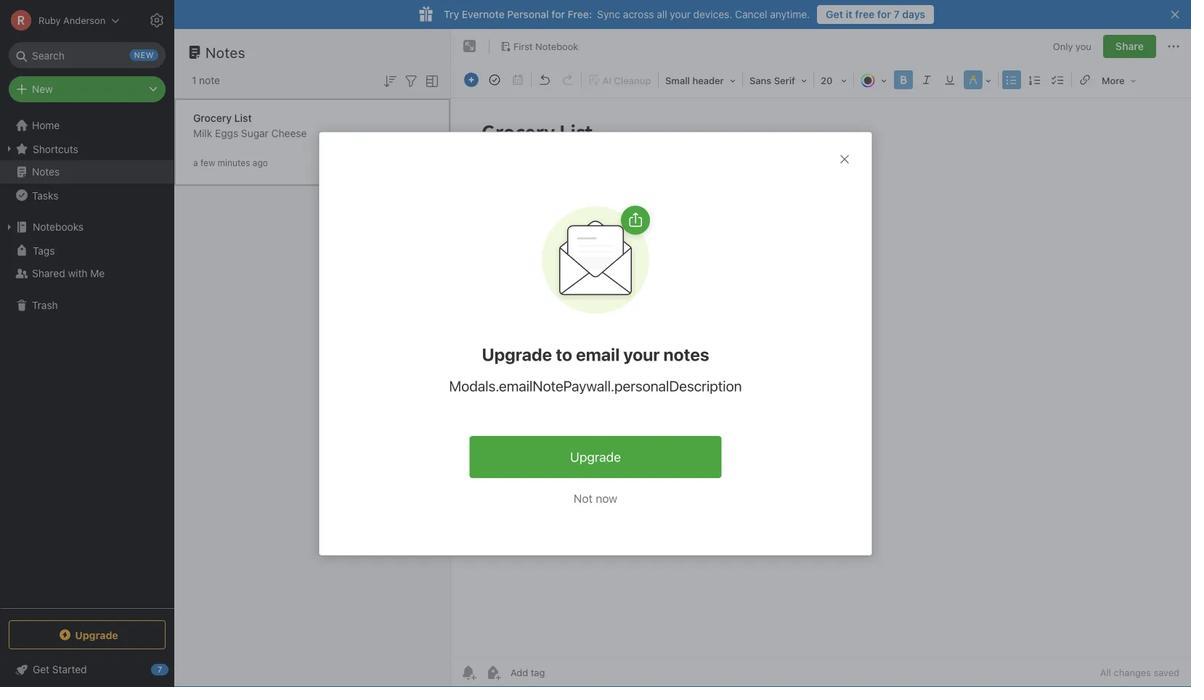 Task type: describe. For each thing, give the bounding box(es) containing it.
more image
[[1097, 70, 1142, 90]]

not
[[574, 492, 593, 506]]

to
[[556, 345, 572, 365]]

modals.emailnotepaywall.personaldescription
[[449, 378, 742, 395]]

only
[[1053, 41, 1073, 52]]

bulleted list image
[[1002, 70, 1022, 90]]

tree containing home
[[0, 114, 174, 608]]

personal
[[507, 8, 549, 20]]

for for 7
[[877, 8, 891, 20]]

tasks
[[32, 189, 58, 201]]

cancel
[[735, 8, 767, 20]]

for for free:
[[552, 8, 565, 20]]

notebooks
[[33, 221, 84, 233]]

sugar
[[241, 127, 269, 139]]

7
[[894, 8, 900, 20]]

Note Editor text field
[[451, 99, 1191, 658]]

now
[[596, 492, 618, 506]]

shortcuts button
[[0, 137, 174, 161]]

me
[[90, 268, 105, 280]]

trash
[[32, 300, 58, 312]]

highlight image
[[962, 70, 997, 90]]

shared
[[32, 268, 65, 280]]

devices.
[[694, 8, 732, 20]]

try
[[444, 8, 459, 20]]

share
[[1116, 40, 1144, 52]]

insert link image
[[1075, 70, 1095, 90]]

sync
[[597, 8, 620, 20]]

add a reminder image
[[460, 665, 477, 682]]

with
[[68, 268, 88, 280]]

undo image
[[535, 70, 555, 90]]

1 vertical spatial your
[[624, 345, 660, 365]]

underline image
[[940, 70, 960, 90]]

note list element
[[174, 29, 451, 688]]

italic image
[[917, 70, 937, 90]]

changes
[[1114, 668, 1151, 679]]

only you
[[1053, 41, 1092, 52]]

cheese
[[271, 127, 307, 139]]

anytime.
[[770, 8, 810, 20]]

shared with me link
[[0, 262, 174, 285]]

list
[[234, 112, 252, 124]]

tasks button
[[0, 184, 174, 207]]

all
[[657, 8, 667, 20]]

bold image
[[894, 70, 914, 90]]

heading level image
[[660, 70, 741, 90]]

upgrade for upgrade to email your notes
[[482, 345, 552, 365]]

note window element
[[451, 29, 1191, 688]]

1 note
[[192, 74, 220, 86]]

first notebook button
[[495, 36, 584, 57]]

a few minutes ago
[[193, 158, 268, 168]]

task image
[[485, 70, 505, 90]]

days
[[902, 8, 925, 20]]

it
[[846, 8, 853, 20]]

minutes
[[218, 158, 250, 168]]

home
[[32, 119, 60, 131]]

Search text field
[[19, 42, 155, 68]]

get it free for 7 days
[[826, 8, 925, 20]]

upgrade button
[[470, 436, 722, 479]]

milk
[[193, 127, 212, 139]]

ago
[[253, 158, 268, 168]]

font color image
[[856, 70, 892, 90]]

notebook
[[535, 41, 578, 52]]

saved
[[1154, 668, 1180, 679]]

free
[[855, 8, 875, 20]]

not now button
[[559, 486, 632, 512]]

font family image
[[745, 70, 812, 90]]

upgrade button
[[9, 621, 166, 650]]



Task type: vqa. For each thing, say whether or not it's contained in the screenshot.
smith
no



Task type: locate. For each thing, give the bounding box(es) containing it.
shortcuts
[[33, 143, 78, 155]]

first notebook
[[514, 41, 578, 52]]

trash link
[[0, 294, 174, 317]]

new button
[[9, 76, 166, 102]]

0 horizontal spatial upgrade
[[75, 630, 118, 642]]

for left 7
[[877, 8, 891, 20]]

eggs
[[215, 127, 238, 139]]

notes up tasks
[[32, 166, 60, 178]]

upgrade to email your notes
[[482, 345, 709, 365]]

0 horizontal spatial notes
[[32, 166, 60, 178]]

numbered list image
[[1025, 70, 1045, 90]]

0 horizontal spatial for
[[552, 8, 565, 20]]

your right the all
[[670, 8, 691, 20]]

insert image
[[461, 70, 482, 90]]

settings image
[[148, 12, 166, 29]]

notes up note
[[206, 44, 246, 61]]

grocery list
[[193, 112, 252, 124]]

get
[[826, 8, 843, 20]]

note
[[199, 74, 220, 86]]

1 vertical spatial notes
[[32, 166, 60, 178]]

1 horizontal spatial for
[[877, 8, 891, 20]]

you
[[1076, 41, 1092, 52]]

expand note image
[[461, 38, 479, 55]]

notes link
[[0, 161, 174, 184]]

first
[[514, 41, 533, 52]]

upgrade for upgrade button
[[570, 449, 621, 465]]

share button
[[1103, 35, 1156, 58]]

get it free for 7 days button
[[817, 5, 934, 24]]

notes inside notes link
[[32, 166, 60, 178]]

few
[[200, 158, 215, 168]]

notebooks link
[[0, 216, 174, 239]]

all
[[1100, 668, 1111, 679]]

1 horizontal spatial your
[[670, 8, 691, 20]]

free:
[[568, 8, 592, 20]]

milk eggs sugar cheese
[[193, 127, 307, 139]]

add tag image
[[485, 665, 502, 682]]

for left free:
[[552, 8, 565, 20]]

your right email
[[624, 345, 660, 365]]

notes inside note list element
[[206, 44, 246, 61]]

tree
[[0, 114, 174, 608]]

1 horizontal spatial notes
[[206, 44, 246, 61]]

upgrade
[[482, 345, 552, 365], [570, 449, 621, 465], [75, 630, 118, 642]]

home link
[[0, 114, 174, 137]]

grocery
[[193, 112, 232, 124]]

1 horizontal spatial upgrade
[[482, 345, 552, 365]]

across
[[623, 8, 654, 20]]

1
[[192, 74, 196, 86]]

1 vertical spatial upgrade
[[570, 449, 621, 465]]

notes
[[206, 44, 246, 61], [32, 166, 60, 178]]

new
[[32, 83, 53, 95]]

not now
[[574, 492, 618, 506]]

2 horizontal spatial upgrade
[[570, 449, 621, 465]]

upgrade inside upgrade popup button
[[75, 630, 118, 642]]

2 for from the left
[[877, 8, 891, 20]]

shared with me
[[32, 268, 105, 280]]

for
[[552, 8, 565, 20], [877, 8, 891, 20]]

2 vertical spatial upgrade
[[75, 630, 118, 642]]

email
[[576, 345, 620, 365]]

upgrade inside upgrade button
[[570, 449, 621, 465]]

for inside button
[[877, 8, 891, 20]]

font size image
[[816, 70, 852, 90]]

checklist image
[[1048, 70, 1069, 90]]

0 vertical spatial your
[[670, 8, 691, 20]]

tags
[[33, 245, 55, 257]]

None search field
[[19, 42, 155, 68]]

1 for from the left
[[552, 8, 565, 20]]

notes
[[664, 345, 709, 365]]

0 vertical spatial upgrade
[[482, 345, 552, 365]]

expand notebooks image
[[4, 222, 15, 233]]

your
[[670, 8, 691, 20], [624, 345, 660, 365]]

a
[[193, 158, 198, 168]]

try evernote personal for free: sync across all your devices. cancel anytime.
[[444, 8, 810, 20]]

evernote
[[462, 8, 505, 20]]

all changes saved
[[1100, 668, 1180, 679]]

0 horizontal spatial your
[[624, 345, 660, 365]]

0 vertical spatial notes
[[206, 44, 246, 61]]

tags button
[[0, 239, 174, 262]]



